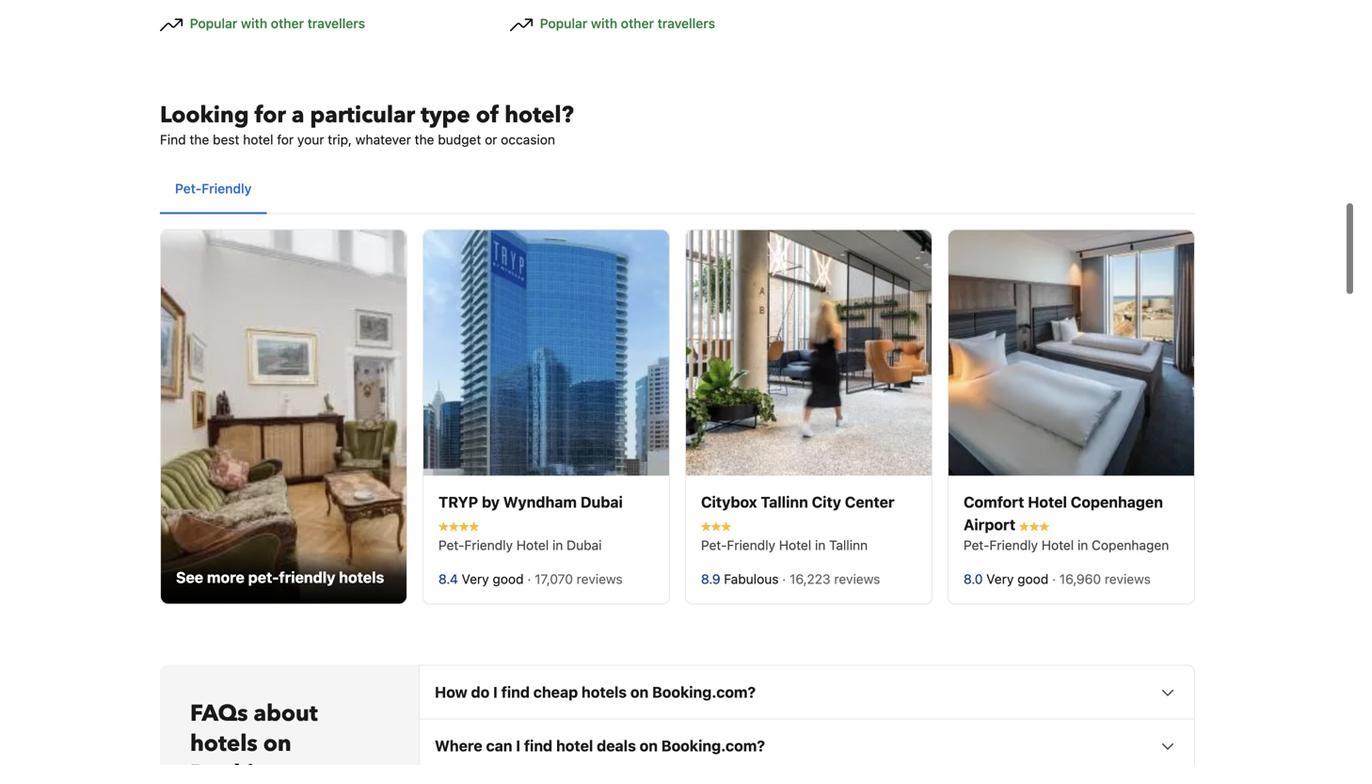 Task type: locate. For each thing, give the bounding box(es) containing it.
hotel right best
[[243, 132, 274, 147]]

booking.com? for where can i find hotel deals on booking.com?
[[662, 737, 765, 755]]

wyndham
[[504, 493, 577, 511]]

0 vertical spatial find
[[502, 684, 530, 702]]

copenhagen inside comfort hotel copenhagen airport
[[1071, 493, 1164, 511]]

city
[[812, 493, 842, 511]]

find
[[502, 684, 530, 702], [524, 737, 553, 755]]

tallinn
[[761, 493, 809, 511], [830, 538, 868, 553]]

2 popular from the left
[[540, 16, 588, 31]]

good for hotel
[[1018, 572, 1049, 587]]

1 horizontal spatial tallinn
[[830, 538, 868, 553]]

how
[[435, 684, 468, 702]]

hotel
[[1028, 493, 1068, 511], [517, 538, 549, 553], [779, 538, 812, 553], [1042, 538, 1075, 553]]

0 horizontal spatial other
[[271, 16, 304, 31]]

rated very good element for hotel
[[987, 572, 1053, 587]]

8.0
[[964, 572, 983, 587]]

in
[[553, 538, 563, 553], [815, 538, 826, 553], [1078, 538, 1089, 553]]

deals
[[597, 737, 636, 755]]

good
[[493, 572, 524, 587], [1018, 572, 1049, 587]]

find right can
[[524, 737, 553, 755]]

booking.com? inside the how do i find cheap hotels on booking.com? dropdown button
[[653, 684, 756, 702]]

pet-friendly
[[175, 181, 252, 196]]

0 horizontal spatial travellers
[[308, 16, 365, 31]]

rated very good element
[[462, 572, 528, 587], [987, 572, 1053, 587]]

reviews right the "16,223"
[[835, 572, 881, 587]]

occasion
[[501, 132, 555, 147]]

1 reviews from the left
[[577, 572, 623, 587]]

type
[[421, 100, 471, 131]]

your
[[298, 132, 324, 147]]

reviews
[[577, 572, 623, 587], [835, 572, 881, 587], [1105, 572, 1151, 587]]

pet-friendly hotel in dubai
[[439, 538, 602, 553]]

1 horizontal spatial with
[[591, 16, 618, 31]]

2 rated very good element from the left
[[987, 572, 1053, 587]]

on inside the how do i find cheap hotels on booking.com? dropdown button
[[631, 684, 649, 702]]

1 other from the left
[[271, 16, 304, 31]]

1 horizontal spatial the
[[415, 132, 435, 147]]

0 horizontal spatial hotels
[[190, 729, 258, 760]]

8.0 very good 16,960 reviews
[[964, 572, 1155, 587]]

1 travellers from the left
[[308, 16, 365, 31]]

0 horizontal spatial very
[[462, 572, 489, 587]]

1 rated very good element from the left
[[462, 572, 528, 587]]

1 horizontal spatial hotel
[[556, 737, 594, 755]]

1 horizontal spatial very
[[987, 572, 1014, 587]]

copenhagen up 'from 16,960 reviews' 'element'
[[1092, 538, 1170, 553]]

i inside dropdown button
[[493, 684, 498, 702]]

on up deals
[[631, 684, 649, 702]]

0 horizontal spatial hotel
[[243, 132, 274, 147]]

hotel down 3 stars icon at the right
[[1042, 538, 1075, 553]]

in up '17,070'
[[553, 538, 563, 553]]

1 vertical spatial i
[[516, 737, 521, 755]]

1 horizontal spatial rated very good element
[[987, 572, 1053, 587]]

see more pet-friendly hotels
[[176, 569, 384, 587]]

0 horizontal spatial good
[[493, 572, 524, 587]]

hotel up 8.9 fabulous 16,223 reviews
[[779, 538, 812, 553]]

in up the 16,960
[[1078, 538, 1089, 553]]

pet- down "4 stars" image
[[439, 538, 465, 553]]

2 vertical spatial hotels
[[190, 729, 258, 760]]

i for do
[[493, 684, 498, 702]]

3 stars image
[[701, 522, 732, 531]]

in for copenhagen
[[1078, 538, 1089, 553]]

3 in from the left
[[1078, 538, 1089, 553]]

good for by
[[493, 572, 524, 587]]

0 vertical spatial copenhagen
[[1071, 493, 1164, 511]]

2 horizontal spatial in
[[1078, 538, 1089, 553]]

on for where can i find hotel deals on booking.com?
[[640, 737, 658, 755]]

3 stars image
[[1020, 522, 1050, 531]]

for
[[255, 100, 286, 131], [277, 132, 294, 147]]

1 horizontal spatial popular
[[540, 16, 588, 31]]

0 vertical spatial tallinn
[[761, 493, 809, 511]]

tallinn left city
[[761, 493, 809, 511]]

friendly down best
[[202, 181, 252, 196]]

find for hotel
[[524, 737, 553, 755]]

friendly down "4 stars" image
[[465, 538, 513, 553]]

1 horizontal spatial in
[[815, 538, 826, 553]]

on
[[631, 684, 649, 702], [263, 729, 292, 760], [640, 737, 658, 755]]

i
[[493, 684, 498, 702], [516, 737, 521, 755]]

pet- down the 'find'
[[175, 181, 202, 196]]

very right '8.0'
[[987, 572, 1014, 587]]

by
[[482, 493, 500, 511]]

1 vertical spatial hotel
[[556, 737, 594, 755]]

dubai
[[581, 493, 623, 511], [567, 538, 602, 553]]

pet-friendly button
[[160, 164, 267, 213]]

hotel left deals
[[556, 737, 594, 755]]

0 horizontal spatial tallinn
[[761, 493, 809, 511]]

pet-
[[248, 569, 279, 587]]

i right can
[[516, 737, 521, 755]]

very for comfort hotel copenhagen airport
[[987, 572, 1014, 587]]

where can i find hotel deals on booking.com? button
[[420, 720, 1195, 765]]

hotel up 8.4 very good 17,070 reviews
[[517, 538, 549, 553]]

dubai right wyndham at left
[[581, 493, 623, 511]]

friendly down 3 stars icon at the right
[[990, 538, 1039, 553]]

hotel for tryp by wyndham dubai
[[517, 538, 549, 553]]

popular
[[190, 16, 238, 31], [540, 16, 588, 31]]

other
[[271, 16, 304, 31], [621, 16, 654, 31]]

16,223
[[790, 572, 831, 587]]

in for city
[[815, 538, 826, 553]]

2 very from the left
[[987, 572, 1014, 587]]

2 good from the left
[[1018, 572, 1049, 587]]

2 in from the left
[[815, 538, 826, 553]]

best
[[213, 132, 240, 147]]

1 vertical spatial hotels
[[582, 684, 627, 702]]

1 vertical spatial booking.com?
[[662, 737, 765, 755]]

1 horizontal spatial other
[[621, 16, 654, 31]]

booking.com? inside where can i find hotel deals on booking.com? "dropdown button"
[[662, 737, 765, 755]]

1 vertical spatial tallinn
[[830, 538, 868, 553]]

1 in from the left
[[553, 538, 563, 553]]

0 horizontal spatial rated very good element
[[462, 572, 528, 587]]

comfort hotel copenhagen airport
[[964, 493, 1164, 534]]

good left the 16,960
[[1018, 572, 1049, 587]]

cheap
[[534, 684, 578, 702]]

8.4 very good 17,070 reviews
[[439, 572, 627, 587]]

rated very good element for by
[[462, 572, 528, 587]]

hotel up 3 stars icon at the right
[[1028, 493, 1068, 511]]

on right faqs
[[263, 729, 292, 760]]

tallinn up from 16,223 reviews element
[[830, 538, 868, 553]]

reviews for dubai
[[577, 572, 623, 587]]

for left a in the top left of the page
[[255, 100, 286, 131]]

friendly
[[202, 181, 252, 196], [465, 538, 513, 553], [727, 538, 776, 553], [990, 538, 1039, 553]]

1 popular from the left
[[190, 16, 238, 31]]

3 reviews from the left
[[1105, 572, 1151, 587]]

hotels inside faqs about hotels on booking.com
[[190, 729, 258, 760]]

2 horizontal spatial hotels
[[582, 684, 627, 702]]

1 horizontal spatial reviews
[[835, 572, 881, 587]]

find right do
[[502, 684, 530, 702]]

hotel
[[243, 132, 274, 147], [556, 737, 594, 755]]

0 vertical spatial hotels
[[339, 569, 384, 587]]

0 horizontal spatial popular
[[190, 16, 238, 31]]

0 horizontal spatial in
[[553, 538, 563, 553]]

0 horizontal spatial reviews
[[577, 572, 623, 587]]

for left the your
[[277, 132, 294, 147]]

find inside the how do i find cheap hotels on booking.com? dropdown button
[[502, 684, 530, 702]]

in up the "16,223"
[[815, 538, 826, 553]]

0 horizontal spatial the
[[190, 132, 209, 147]]

pet- down airport
[[964, 538, 990, 553]]

the
[[190, 132, 209, 147], [415, 132, 435, 147]]

copenhagen up pet-friendly hotel in copenhagen
[[1071, 493, 1164, 511]]

dubai up "from 17,070 reviews" element
[[567, 538, 602, 553]]

pet- down 3 stars image
[[701, 538, 727, 553]]

1 very from the left
[[462, 572, 489, 587]]

1 horizontal spatial hotels
[[339, 569, 384, 587]]

tryp
[[439, 493, 478, 511]]

with
[[241, 16, 267, 31], [591, 16, 618, 31]]

hotel inside "looking for a particular type of hotel? find the best hotel for your trip, whatever the budget or occasion"
[[243, 132, 274, 147]]

scored 8.0 element
[[964, 572, 987, 587]]

citybox tallinn city center
[[701, 493, 895, 511]]

how do i find cheap hotels on booking.com?
[[435, 684, 756, 702]]

popular with other travellers
[[186, 16, 365, 31], [537, 16, 716, 31]]

very
[[462, 572, 489, 587], [987, 572, 1014, 587]]

16,960
[[1060, 572, 1102, 587]]

hotels
[[339, 569, 384, 587], [582, 684, 627, 702], [190, 729, 258, 760]]

i right do
[[493, 684, 498, 702]]

2 travellers from the left
[[658, 16, 716, 31]]

find inside where can i find hotel deals on booking.com? "dropdown button"
[[524, 737, 553, 755]]

2 horizontal spatial reviews
[[1105, 572, 1151, 587]]

booking.com? for how do i find cheap hotels on booking.com?
[[653, 684, 756, 702]]

pet-
[[175, 181, 202, 196], [439, 538, 465, 553], [701, 538, 727, 553], [964, 538, 990, 553]]

friendly for tryp by wyndham dubai
[[465, 538, 513, 553]]

on right deals
[[640, 737, 658, 755]]

1 horizontal spatial good
[[1018, 572, 1049, 587]]

hotels inside dropdown button
[[582, 684, 627, 702]]

the down "type"
[[415, 132, 435, 147]]

rated very good element right '8.0'
[[987, 572, 1053, 587]]

1 good from the left
[[493, 572, 524, 587]]

2 the from the left
[[415, 132, 435, 147]]

8.4
[[439, 572, 458, 587]]

copenhagen
[[1071, 493, 1164, 511], [1092, 538, 1170, 553]]

1 horizontal spatial travellers
[[658, 16, 716, 31]]

on inside where can i find hotel deals on booking.com? "dropdown button"
[[640, 737, 658, 755]]

find
[[160, 132, 186, 147]]

on for how do i find cheap hotels on booking.com?
[[631, 684, 649, 702]]

booking.com?
[[653, 684, 756, 702], [662, 737, 765, 755]]

looking
[[160, 100, 249, 131]]

0 horizontal spatial i
[[493, 684, 498, 702]]

0 vertical spatial hotel
[[243, 132, 274, 147]]

the down the looking
[[190, 132, 209, 147]]

travellers
[[308, 16, 365, 31], [658, 16, 716, 31]]

2 with from the left
[[591, 16, 618, 31]]

comfort
[[964, 493, 1025, 511]]

0 horizontal spatial with
[[241, 16, 267, 31]]

very right 8.4
[[462, 572, 489, 587]]

0 vertical spatial booking.com?
[[653, 684, 756, 702]]

scored 8.4 element
[[439, 572, 462, 587]]

0 vertical spatial i
[[493, 684, 498, 702]]

1 vertical spatial find
[[524, 737, 553, 755]]

booking.com
[[190, 759, 336, 765]]

find for cheap
[[502, 684, 530, 702]]

1 horizontal spatial popular with other travellers
[[537, 16, 716, 31]]

good down the pet-friendly hotel in dubai
[[493, 572, 524, 587]]

0 horizontal spatial popular with other travellers
[[186, 16, 365, 31]]

1 horizontal spatial i
[[516, 737, 521, 755]]

in for wyndham
[[553, 538, 563, 553]]

i inside "dropdown button"
[[516, 737, 521, 755]]

friendly up fabulous
[[727, 538, 776, 553]]

reviews right the 16,960
[[1105, 572, 1151, 587]]

reviews right '17,070'
[[577, 572, 623, 587]]

where can i find hotel deals on booking.com?
[[435, 737, 765, 755]]

rated very good element down the pet-friendly hotel in dubai
[[462, 572, 528, 587]]



Task type: describe. For each thing, give the bounding box(es) containing it.
can
[[486, 737, 513, 755]]

see more pet-friendly hotels link
[[160, 229, 408, 605]]

friendly
[[279, 569, 336, 587]]

pet-friendly hotel in tallinn
[[701, 538, 868, 553]]

17,070
[[535, 572, 573, 587]]

particular
[[310, 100, 415, 131]]

airport
[[964, 516, 1016, 534]]

1 vertical spatial for
[[277, 132, 294, 147]]

from 17,070 reviews element
[[528, 572, 627, 587]]

pet- for tryp by wyndham dubai
[[439, 538, 465, 553]]

1 vertical spatial dubai
[[567, 538, 602, 553]]

looking for a particular type of hotel? find the best hotel for your trip, whatever the budget or occasion
[[160, 100, 574, 147]]

hotel?
[[505, 100, 574, 131]]

1 with from the left
[[241, 16, 267, 31]]

pet- for comfort hotel copenhagen airport
[[964, 538, 990, 553]]

hotel inside comfort hotel copenhagen airport
[[1028, 493, 1068, 511]]

very for tryp by wyndham dubai
[[462, 572, 489, 587]]

pet- inside button
[[175, 181, 202, 196]]

whatever
[[356, 132, 411, 147]]

about
[[254, 699, 318, 730]]

i for can
[[516, 737, 521, 755]]

tryp by wyndham dubai
[[439, 493, 623, 511]]

pet- for citybox tallinn city center
[[701, 538, 727, 553]]

reviews for airport
[[1105, 572, 1151, 587]]

8.9 fabulous 16,223 reviews
[[701, 572, 884, 587]]

0 vertical spatial for
[[255, 100, 286, 131]]

rated fabulous element
[[724, 572, 783, 587]]

center
[[845, 493, 895, 511]]

how do i find cheap hotels on booking.com? button
[[420, 666, 1195, 719]]

on inside faqs about hotels on booking.com
[[263, 729, 292, 760]]

hotel for citybox tallinn city center
[[779, 538, 812, 553]]

4 stars image
[[439, 522, 479, 531]]

0 vertical spatial dubai
[[581, 493, 623, 511]]

2 other from the left
[[621, 16, 654, 31]]

accordion control element
[[419, 665, 1196, 765]]

do
[[471, 684, 490, 702]]

or
[[485, 132, 498, 147]]

from 16,223 reviews element
[[783, 572, 884, 587]]

fabulous
[[724, 572, 779, 587]]

1 popular with other travellers from the left
[[186, 16, 365, 31]]

comfort hotel copenhagen airport image
[[949, 230, 1195, 476]]

1 the from the left
[[190, 132, 209, 147]]

scored 8.9 element
[[701, 572, 724, 587]]

friendly inside button
[[202, 181, 252, 196]]

see more pet-friendly hotels image
[[161, 230, 407, 604]]

see
[[176, 569, 203, 587]]

faqs
[[190, 699, 248, 730]]

1 vertical spatial copenhagen
[[1092, 538, 1170, 553]]

a
[[292, 100, 305, 131]]

hotel for comfort hotel copenhagen airport
[[1042, 538, 1075, 553]]

from 16,960 reviews element
[[1053, 572, 1155, 587]]

friendly for citybox tallinn city center
[[727, 538, 776, 553]]

2 popular with other travellers from the left
[[537, 16, 716, 31]]

2 reviews from the left
[[835, 572, 881, 587]]

citybox tallinn city center image
[[686, 230, 932, 476]]

trip,
[[328, 132, 352, 147]]

hotel inside "dropdown button"
[[556, 737, 594, 755]]

pet-friendly hotel in copenhagen
[[964, 538, 1170, 553]]

friendly for comfort hotel copenhagen airport
[[990, 538, 1039, 553]]

citybox
[[701, 493, 758, 511]]

more
[[207, 569, 245, 587]]

8.9
[[701, 572, 721, 587]]

where
[[435, 737, 483, 755]]

tryp by wyndham dubai image
[[424, 230, 669, 476]]

budget
[[438, 132, 481, 147]]

faqs about hotels on booking.com
[[190, 699, 336, 765]]

of
[[476, 100, 499, 131]]



Task type: vqa. For each thing, say whether or not it's contained in the screenshot.


